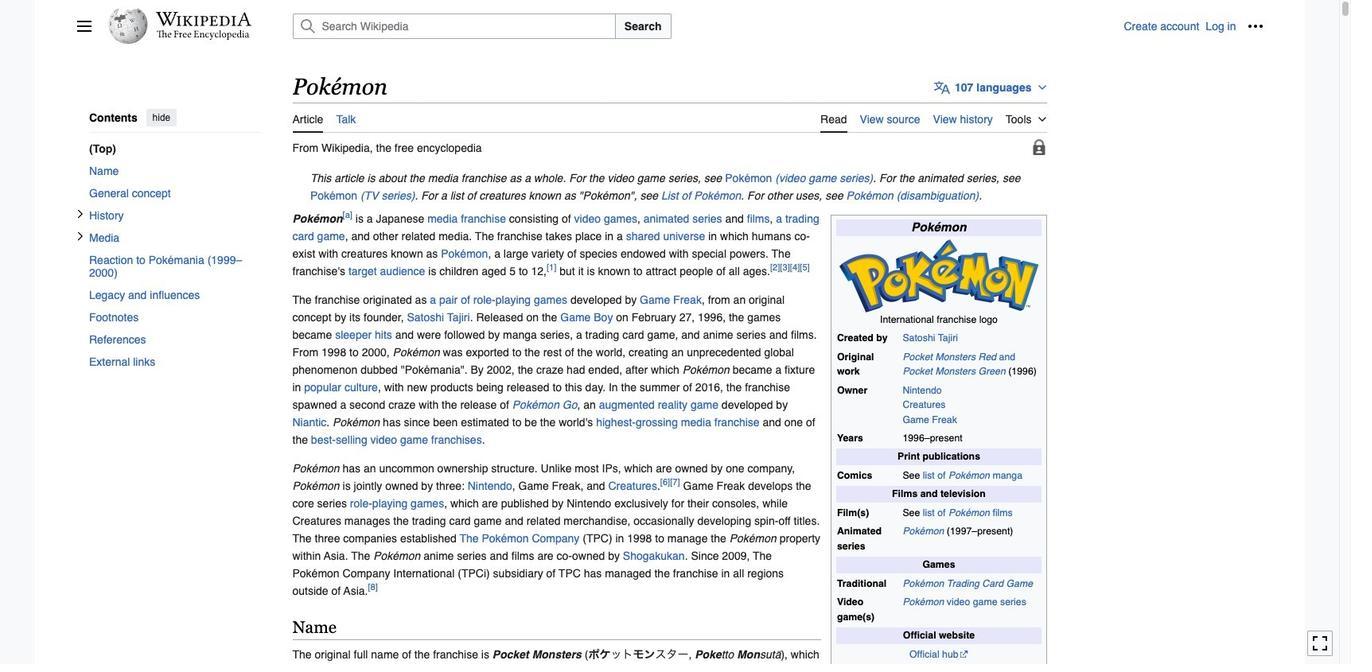 Task type: locate. For each thing, give the bounding box(es) containing it.
main content
[[286, 72, 1263, 664]]

page semi-protected image
[[1031, 139, 1047, 155]]

language progressive image
[[934, 79, 950, 95]]

personal tools navigation
[[1124, 14, 1268, 39]]

the free encyclopedia image
[[157, 30, 250, 41]]

wikipedia image
[[156, 12, 251, 26]]

Search Wikipedia search field
[[292, 14, 616, 39]]

fullscreen image
[[1312, 636, 1328, 652]]

note
[[292, 169, 1047, 204]]

x small image
[[75, 209, 85, 218]]

log in and more options image
[[1247, 18, 1263, 34]]

None search field
[[273, 14, 1124, 39]]

menu image
[[76, 18, 92, 34]]



Task type: describe. For each thing, give the bounding box(es) containing it.
x small image
[[75, 231, 85, 241]]



Task type: vqa. For each thing, say whether or not it's contained in the screenshot.
16th hist link from the bottom's diff link
no



